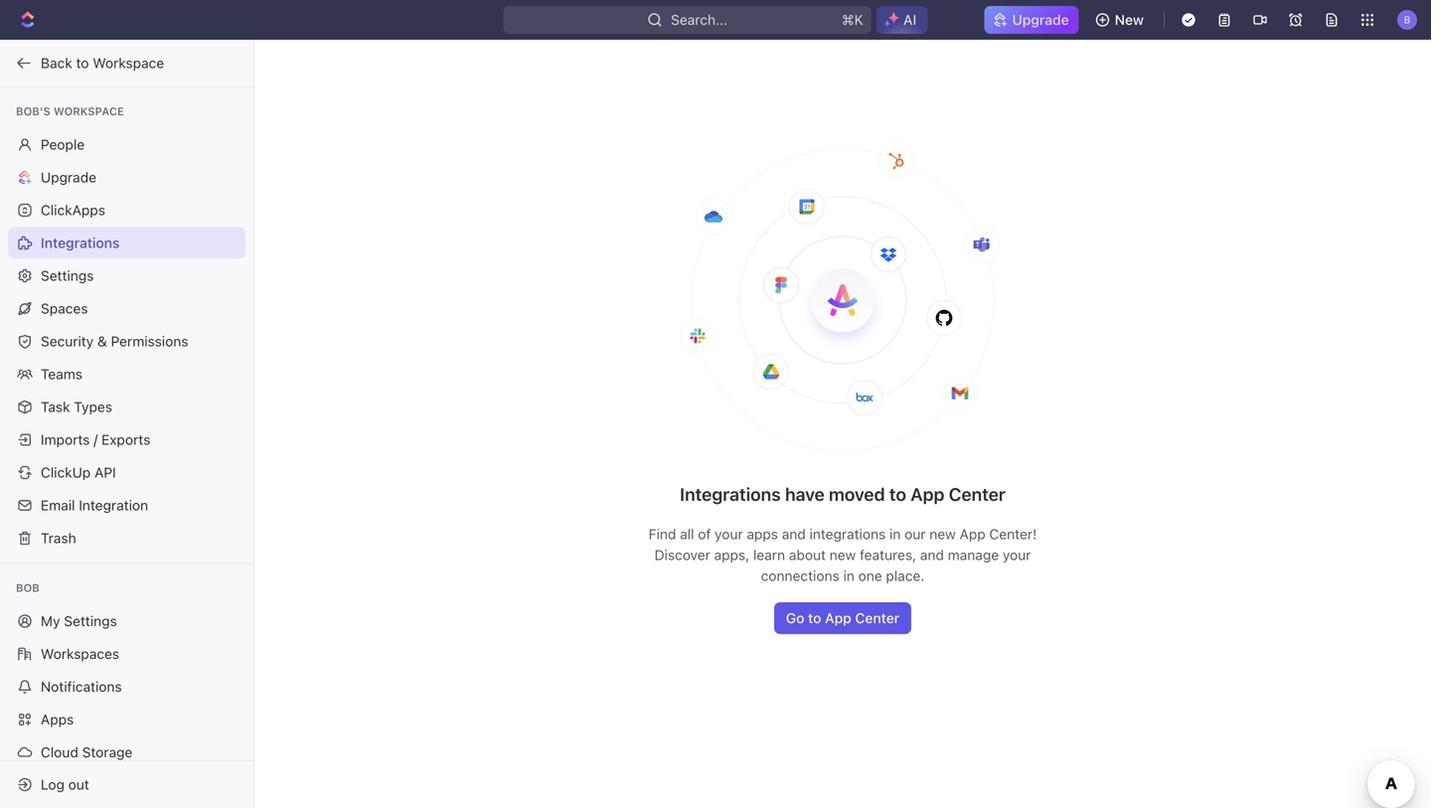 Task type: locate. For each thing, give the bounding box(es) containing it.
0 horizontal spatial to
[[76, 55, 89, 71]]

bob's workspace
[[16, 105, 124, 118]]

your up apps,
[[715, 526, 743, 542]]

1 vertical spatial and
[[920, 547, 944, 563]]

0 vertical spatial upgrade
[[1013, 11, 1069, 28]]

settings up spaces
[[41, 267, 94, 284]]

1 vertical spatial to
[[890, 484, 907, 505]]

out
[[68, 776, 89, 793]]

workspace right back
[[93, 55, 164, 71]]

0 vertical spatial workspace
[[93, 55, 164, 71]]

workspace up people
[[53, 105, 124, 118]]

to right back
[[76, 55, 89, 71]]

0 horizontal spatial integrations
[[41, 235, 120, 251]]

to inside button
[[76, 55, 89, 71]]

0 horizontal spatial new
[[830, 547, 856, 563]]

email integration
[[41, 497, 148, 513]]

integrations for integrations
[[41, 235, 120, 251]]

1 horizontal spatial in
[[890, 526, 901, 542]]

1 vertical spatial in
[[844, 568, 855, 584]]

1 vertical spatial center
[[855, 610, 900, 626]]

notifications link
[[8, 671, 246, 703]]

search...
[[671, 11, 728, 28]]

settings up workspaces
[[64, 613, 117, 629]]

workspace
[[93, 55, 164, 71], [53, 105, 124, 118]]

0 horizontal spatial app
[[825, 610, 852, 626]]

1 horizontal spatial to
[[808, 610, 822, 626]]

1 horizontal spatial new
[[930, 526, 956, 542]]

clickup api link
[[8, 457, 246, 489]]

my
[[41, 613, 60, 629]]

0 vertical spatial in
[[890, 526, 901, 542]]

back to workspace button
[[8, 47, 236, 79]]

settings link
[[8, 260, 246, 292]]

1 horizontal spatial integrations
[[680, 484, 781, 505]]

integrations down clickapps
[[41, 235, 120, 251]]

1 vertical spatial integrations
[[680, 484, 781, 505]]

people link
[[8, 129, 246, 161]]

bob
[[16, 582, 40, 595]]

cloud storage
[[41, 744, 133, 761]]

0 vertical spatial to
[[76, 55, 89, 71]]

upgrade link down people link
[[8, 162, 246, 193]]

upgrade link
[[985, 6, 1079, 34], [8, 162, 246, 193]]

back
[[41, 55, 72, 71]]

new button
[[1087, 4, 1156, 36]]

apps link
[[8, 704, 246, 736]]

go to app center button
[[774, 602, 912, 634]]

settings
[[41, 267, 94, 284], [64, 613, 117, 629]]

1 vertical spatial app
[[960, 526, 986, 542]]

my settings
[[41, 613, 117, 629]]

to right 'moved'
[[890, 484, 907, 505]]

1 vertical spatial workspace
[[53, 105, 124, 118]]

2 vertical spatial app
[[825, 610, 852, 626]]

2 vertical spatial to
[[808, 610, 822, 626]]

log
[[41, 776, 65, 793]]

security & permissions link
[[8, 326, 246, 357]]

workspaces
[[41, 646, 119, 662]]

1 horizontal spatial center
[[949, 484, 1006, 505]]

to right go
[[808, 610, 822, 626]]

integrations link
[[8, 227, 246, 259]]

integrations up of
[[680, 484, 781, 505]]

trash link
[[8, 522, 246, 554]]

upgrade link left new button
[[985, 6, 1079, 34]]

clickapps link
[[8, 194, 246, 226]]

/
[[94, 431, 98, 448]]

center
[[949, 484, 1006, 505], [855, 610, 900, 626]]

upgrade left new button
[[1013, 11, 1069, 28]]

your
[[715, 526, 743, 542], [1003, 547, 1031, 563]]

upgrade up clickapps
[[41, 169, 96, 185]]

one
[[859, 568, 882, 584]]

in left one
[[844, 568, 855, 584]]

1 horizontal spatial your
[[1003, 547, 1031, 563]]

0 vertical spatial new
[[930, 526, 956, 542]]

1 vertical spatial upgrade
[[41, 169, 96, 185]]

back to workspace
[[41, 55, 164, 71]]

new
[[930, 526, 956, 542], [830, 547, 856, 563]]

imports / exports
[[41, 431, 150, 448]]

new down integrations
[[830, 547, 856, 563]]

0 vertical spatial upgrade link
[[985, 6, 1079, 34]]

types
[[74, 399, 112, 415]]

in
[[890, 526, 901, 542], [844, 568, 855, 584]]

and down our
[[920, 547, 944, 563]]

your down center!
[[1003, 547, 1031, 563]]

1 vertical spatial upgrade link
[[8, 162, 246, 193]]

of
[[698, 526, 711, 542]]

app inside go to app center "button"
[[825, 610, 852, 626]]

app
[[911, 484, 945, 505], [960, 526, 986, 542], [825, 610, 852, 626]]

app up 'manage'
[[960, 526, 986, 542]]

security
[[41, 333, 94, 349]]

center up center!
[[949, 484, 1006, 505]]

0 horizontal spatial center
[[855, 610, 900, 626]]

&
[[97, 333, 107, 349]]

permissions
[[111, 333, 188, 349]]

⌘k
[[842, 11, 864, 28]]

workspace inside button
[[93, 55, 164, 71]]

learn
[[754, 547, 785, 563]]

0 vertical spatial center
[[949, 484, 1006, 505]]

2 horizontal spatial app
[[960, 526, 986, 542]]

app right go
[[825, 610, 852, 626]]

1 horizontal spatial app
[[911, 484, 945, 505]]

upgrade
[[1013, 11, 1069, 28], [41, 169, 96, 185]]

1 vertical spatial new
[[830, 547, 856, 563]]

in left our
[[890, 526, 901, 542]]

ai button
[[877, 6, 928, 34]]

1 horizontal spatial upgrade
[[1013, 11, 1069, 28]]

app up our
[[911, 484, 945, 505]]

to
[[76, 55, 89, 71], [890, 484, 907, 505], [808, 610, 822, 626]]

integrations
[[41, 235, 120, 251], [680, 484, 781, 505]]

b button
[[1392, 4, 1424, 36]]

and
[[782, 526, 806, 542], [920, 547, 944, 563]]

connections
[[761, 568, 840, 584]]

people
[[41, 136, 85, 153]]

cloud
[[41, 744, 78, 761]]

our
[[905, 526, 926, 542]]

new right our
[[930, 526, 956, 542]]

0 vertical spatial integrations
[[41, 235, 120, 251]]

apps
[[41, 711, 74, 728]]

0 horizontal spatial your
[[715, 526, 743, 542]]

and up about
[[782, 526, 806, 542]]

teams link
[[8, 358, 246, 390]]

0 vertical spatial settings
[[41, 267, 94, 284]]

0 vertical spatial app
[[911, 484, 945, 505]]

go to app center
[[786, 610, 900, 626]]

2 horizontal spatial to
[[890, 484, 907, 505]]

center down one
[[855, 610, 900, 626]]

0 horizontal spatial upgrade link
[[8, 162, 246, 193]]

0 horizontal spatial and
[[782, 526, 806, 542]]

storage
[[82, 744, 133, 761]]

to inside "button"
[[808, 610, 822, 626]]



Task type: vqa. For each thing, say whether or not it's contained in the screenshot.
the middle to
yes



Task type: describe. For each thing, give the bounding box(es) containing it.
imports / exports link
[[8, 424, 246, 456]]

1 vertical spatial your
[[1003, 547, 1031, 563]]

features,
[[860, 547, 917, 563]]

0 horizontal spatial in
[[844, 568, 855, 584]]

0 horizontal spatial upgrade
[[41, 169, 96, 185]]

to for go to app center
[[808, 610, 822, 626]]

clickup
[[41, 464, 91, 481]]

email
[[41, 497, 75, 513]]

b
[[1404, 14, 1411, 25]]

task types
[[41, 399, 112, 415]]

integrations for integrations have moved to app center
[[680, 484, 781, 505]]

moved
[[829, 484, 885, 505]]

center!
[[990, 526, 1037, 542]]

center inside "button"
[[855, 610, 900, 626]]

workspaces link
[[8, 638, 246, 670]]

1 horizontal spatial upgrade link
[[985, 6, 1079, 34]]

api
[[95, 464, 116, 481]]

log out
[[41, 776, 89, 793]]

teams
[[41, 366, 83, 382]]

spaces link
[[8, 293, 246, 325]]

integration
[[79, 497, 148, 513]]

about
[[789, 547, 826, 563]]

discover
[[655, 547, 711, 563]]

my settings link
[[8, 605, 246, 637]]

app inside "find all of your apps and integrations in our new app center! discover apps, learn about new features, and manage your connections in one place."
[[960, 526, 986, 542]]

ai
[[904, 11, 917, 28]]

place.
[[886, 568, 925, 584]]

integrations
[[810, 526, 886, 542]]

security & permissions
[[41, 333, 188, 349]]

0 vertical spatial your
[[715, 526, 743, 542]]

clickapps
[[41, 202, 105, 218]]

all
[[680, 526, 694, 542]]

exports
[[102, 431, 150, 448]]

task types link
[[8, 391, 246, 423]]

notifications
[[41, 679, 122, 695]]

to for back to workspace
[[76, 55, 89, 71]]

find all of your apps and integrations in our new app center! discover apps, learn about new features, and manage your connections in one place.
[[649, 526, 1037, 584]]

new
[[1115, 11, 1144, 28]]

cloud storage link
[[8, 737, 246, 769]]

integrations have moved to app center
[[680, 484, 1006, 505]]

apps,
[[714, 547, 750, 563]]

go
[[786, 610, 805, 626]]

trash
[[41, 530, 76, 546]]

bob's
[[16, 105, 51, 118]]

task
[[41, 399, 70, 415]]

have
[[785, 484, 825, 505]]

email integration link
[[8, 490, 246, 521]]

1 vertical spatial settings
[[64, 613, 117, 629]]

log out button
[[8, 769, 237, 801]]

imports
[[41, 431, 90, 448]]

0 vertical spatial and
[[782, 526, 806, 542]]

spaces
[[41, 300, 88, 317]]

1 horizontal spatial and
[[920, 547, 944, 563]]

apps
[[747, 526, 778, 542]]

find
[[649, 526, 676, 542]]

manage
[[948, 547, 999, 563]]

clickup api
[[41, 464, 116, 481]]



